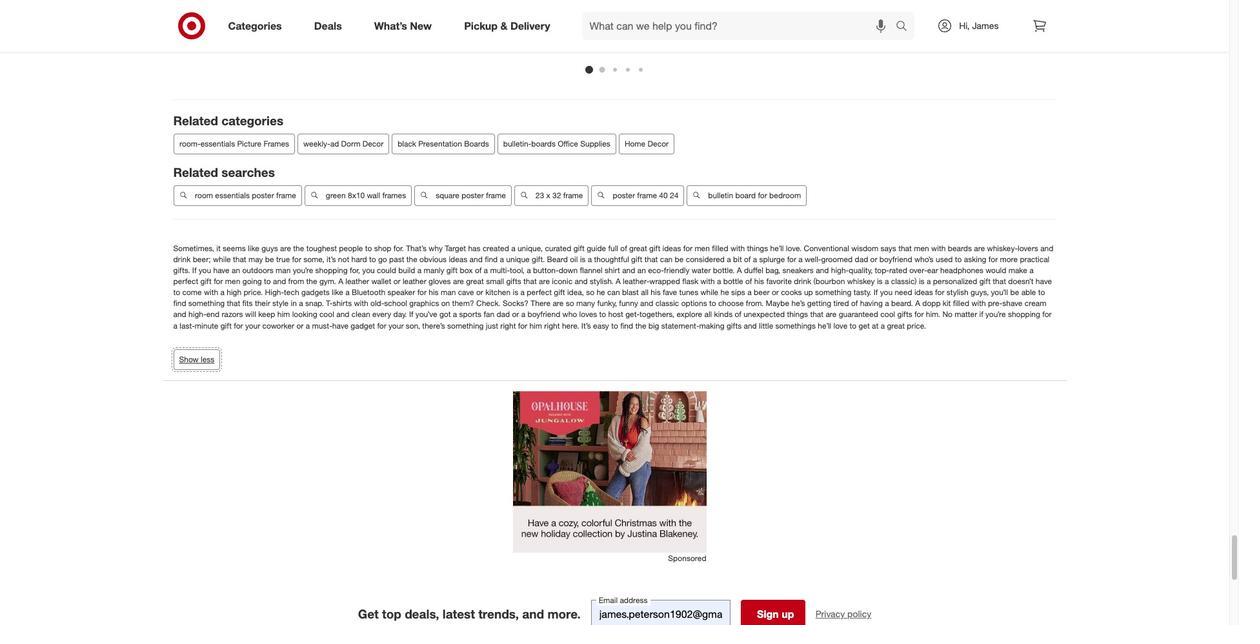 Task type: vqa. For each thing, say whether or not it's contained in the screenshot.
PRIVACY POLICY link in the bottom of the page
yes



Task type: describe. For each thing, give the bounding box(es) containing it.
privacy policy link
[[816, 608, 872, 620]]

3 cart from the left
[[472, 25, 487, 34]]

1 add from the left
[[182, 25, 196, 34]]

1 horizontal spatial you're
[[986, 310, 1006, 319]]

1 leather from the left
[[346, 276, 369, 286]]

privacy
[[816, 608, 845, 619]]

a left dopp
[[916, 299, 921, 308]]

the down that's
[[407, 254, 418, 264]]

big
[[649, 321, 660, 330]]

1 he from the left
[[597, 287, 605, 297]]

a up the unique
[[512, 243, 516, 253]]

every
[[373, 310, 391, 319]]

of right bit
[[745, 254, 751, 264]]

of right box
[[475, 265, 482, 275]]

1 vertical spatial all
[[705, 310, 712, 319]]

1 horizontal spatial high-
[[832, 265, 849, 275]]

home decor link
[[619, 134, 674, 154]]

is right the 'oil'
[[580, 254, 586, 264]]

0 horizontal spatial gifts
[[507, 276, 522, 286]]

whiskey
[[848, 276, 875, 286]]

1 horizontal spatial like
[[332, 287, 343, 297]]

sports
[[459, 310, 482, 319]]

2 poster from the left
[[462, 190, 484, 200]]

that down tool,
[[524, 276, 537, 286]]

7 cart from the left
[[999, 25, 1014, 34]]

0 horizontal spatial him
[[278, 310, 290, 319]]

0 horizontal spatial all
[[641, 287, 649, 297]]

x
[[546, 190, 550, 200]]

are up the asking
[[975, 243, 986, 253]]

1 horizontal spatial be
[[675, 254, 684, 264]]

for down "razors"
[[234, 321, 243, 330]]

for down every
[[377, 321, 387, 330]]

many
[[577, 299, 595, 308]]

a left multi-
[[484, 265, 488, 275]]

room
[[195, 190, 213, 200]]

fave
[[663, 287, 677, 297]]

picture
[[237, 139, 261, 148]]

0 horizontal spatial dad
[[497, 310, 510, 319]]

1 vertical spatial he'll
[[818, 321, 832, 330]]

0 horizontal spatial while
[[213, 254, 231, 264]]

related for related searches
[[173, 165, 218, 179]]

0 vertical spatial have
[[213, 265, 230, 275]]

more
[[1001, 254, 1018, 264]]

people
[[339, 243, 363, 253]]

0 vertical spatial if
[[192, 265, 197, 275]]

are down button-
[[539, 276, 550, 286]]

past
[[389, 254, 405, 264]]

2 he from the left
[[721, 287, 730, 297]]

a down bit
[[737, 265, 742, 275]]

1 horizontal spatial gifts
[[727, 321, 742, 330]]

make
[[1009, 265, 1028, 275]]

1 poster from the left
[[252, 190, 274, 200]]

that up eco-
[[645, 254, 658, 264]]

guaranteed
[[839, 310, 879, 319]]

supplies
[[580, 139, 610, 148]]

home decor
[[625, 139, 669, 148]]

a down bottle.
[[717, 276, 722, 286]]

1 vertical spatial high-
[[189, 310, 206, 319]]

2 add from the left
[[314, 25, 328, 34]]

for up kit
[[936, 287, 945, 297]]

latest
[[443, 606, 475, 621]]

are up cave
[[453, 276, 464, 286]]

for up graphics
[[418, 287, 427, 297]]

0 horizontal spatial men
[[225, 276, 240, 286]]

statement-
[[662, 321, 700, 330]]

flannel
[[580, 265, 603, 275]]

high-
[[265, 287, 284, 297]]

for down "socks?"
[[518, 321, 528, 330]]

1 vertical spatial while
[[701, 287, 719, 297]]

1 frame from the left
[[276, 190, 296, 200]]

or up maybe
[[772, 287, 779, 297]]

4 frame from the left
[[637, 190, 657, 200]]

related searches
[[173, 165, 275, 179]]

for up "considered"
[[684, 243, 693, 253]]

0 horizontal spatial find
[[173, 299, 186, 308]]

1 horizontal spatial ideas
[[663, 243, 682, 253]]

0 horizontal spatial great
[[466, 276, 484, 286]]

6 add to cart from the left
[[840, 25, 882, 34]]

32
[[552, 190, 561, 200]]

and up (bourbon
[[816, 265, 829, 275]]

1 horizontal spatial drink
[[794, 276, 812, 286]]

5 add to cart button from the left
[[703, 19, 756, 40]]

0 vertical spatial filled
[[712, 243, 729, 253]]

1 horizontal spatial great
[[630, 243, 647, 253]]

2 vertical spatial find
[[621, 321, 634, 330]]

just
[[486, 321, 498, 330]]

0 vertical spatial something
[[816, 287, 852, 297]]

room essentials poster frame
[[195, 190, 296, 200]]

1 horizontal spatial shopping
[[1009, 310, 1041, 319]]

is down top-
[[877, 276, 883, 286]]

with up clean
[[354, 299, 369, 308]]

target
[[445, 243, 466, 253]]

poster frame 40 24 link
[[591, 185, 684, 206]]

and up idea,
[[575, 276, 588, 286]]

get-
[[626, 310, 640, 319]]

getting
[[808, 299, 832, 308]]

1 horizontal spatial his
[[651, 287, 661, 297]]

looking
[[292, 310, 317, 319]]

sign up
[[757, 608, 795, 620]]

tired
[[834, 299, 850, 308]]

and up leather- on the top of page
[[623, 265, 636, 275]]

and up high-
[[273, 276, 286, 286]]

who's
[[915, 254, 934, 264]]

and left little
[[744, 321, 757, 330]]

the left big
[[636, 321, 647, 330]]

searches
[[222, 165, 275, 179]]

a up shirts
[[346, 287, 350, 297]]

loves
[[580, 310, 597, 319]]

of down choose
[[735, 310, 742, 319]]

0 vertical spatial perfect
[[173, 276, 198, 286]]

5 cart from the left
[[735, 25, 750, 34]]

0 horizontal spatial be
[[265, 254, 274, 264]]

for up would
[[989, 254, 998, 264]]

room essentials poster frame link
[[173, 185, 302, 206]]

1 horizontal spatial him
[[530, 321, 542, 330]]

a right got
[[453, 310, 457, 319]]

bulletin board for bedroom link
[[687, 185, 807, 206]]

unexpected
[[744, 310, 785, 319]]

sips
[[732, 287, 746, 297]]

4 add to cart button from the left
[[571, 19, 624, 40]]

having
[[861, 299, 883, 308]]

0 horizontal spatial boyfriend
[[528, 310, 561, 319]]

are up true
[[280, 243, 291, 253]]

for down love.
[[788, 254, 797, 264]]

with down water
[[701, 276, 715, 286]]

1 horizontal spatial perfect
[[527, 287, 552, 297]]

gift down "razors"
[[221, 321, 232, 330]]

24
[[670, 190, 679, 200]]

says
[[881, 243, 897, 253]]

0 horizontal spatial his
[[429, 287, 439, 297]]

0 vertical spatial price.
[[244, 287, 263, 297]]

bulletin-
[[503, 139, 531, 148]]

a right in
[[299, 299, 303, 308]]

flask
[[683, 276, 699, 286]]

got
[[440, 310, 451, 319]]

dorm
[[341, 139, 360, 148]]

1 horizontal spatial filled
[[954, 299, 970, 308]]

for down the it at the top
[[214, 276, 223, 286]]

2 frame from the left
[[486, 190, 506, 200]]

that's
[[406, 243, 427, 253]]

a left bit
[[727, 254, 731, 264]]

or up top-
[[871, 254, 878, 264]]

a down practical
[[1030, 265, 1034, 275]]

2 leather from the left
[[403, 276, 427, 286]]

is down the over-
[[919, 276, 925, 286]]

a right sips
[[748, 287, 752, 297]]

a up multi-
[[500, 254, 504, 264]]

categories link
[[217, 12, 298, 40]]

deals,
[[405, 606, 439, 621]]

40
[[659, 190, 668, 200]]

the up gadgets
[[306, 276, 317, 286]]

go
[[378, 254, 387, 264]]

a right tool,
[[527, 265, 531, 275]]

water
[[692, 265, 711, 275]]

created
[[483, 243, 509, 253]]

tool,
[[510, 265, 525, 275]]

privacy policy
[[816, 608, 872, 619]]

are up "who"
[[553, 299, 564, 308]]

1 horizontal spatial dad
[[855, 254, 869, 264]]

2 an from the left
[[638, 265, 646, 275]]

2 add to cart from the left
[[314, 25, 355, 34]]

gift up guys,
[[980, 276, 991, 286]]

2 horizontal spatial ideas
[[915, 287, 934, 297]]

a down "socks?"
[[522, 310, 526, 319]]

0 vertical spatial so
[[586, 287, 595, 297]]

search
[[891, 20, 922, 33]]

2 cool from the left
[[881, 310, 896, 319]]

the up some,
[[293, 243, 304, 253]]

1 vertical spatial things
[[787, 310, 808, 319]]

with up bit
[[731, 243, 745, 253]]

leather-
[[623, 276, 650, 286]]

are up love at the bottom right of page
[[826, 310, 837, 319]]

and up practical
[[1041, 243, 1054, 253]]

is up "socks?"
[[513, 287, 519, 297]]

and up togethers,
[[641, 299, 654, 308]]

4 add from the left
[[577, 25, 592, 34]]

of down duffel
[[746, 276, 753, 286]]

1 horizontal spatial you
[[362, 265, 375, 275]]

down
[[559, 265, 578, 275]]

1 vertical spatial gifts
[[898, 310, 913, 319]]

1 an from the left
[[232, 265, 240, 275]]

beard.
[[892, 299, 914, 308]]

weekly-ad dorm decor link
[[297, 134, 389, 154]]

hi,
[[960, 20, 970, 31]]

going
[[243, 276, 262, 286]]

a down shirt
[[616, 276, 621, 286]]

a down top-
[[885, 276, 889, 286]]

0 horizontal spatial like
[[248, 243, 260, 253]]

2 vertical spatial great
[[888, 321, 905, 330]]

a down looking
[[306, 321, 310, 330]]

2 horizontal spatial men
[[914, 243, 930, 253]]

6 add to cart button from the left
[[835, 19, 888, 40]]

gift up the 'oil'
[[574, 243, 585, 253]]

a left beard.
[[885, 299, 890, 308]]

a up sneakers
[[799, 254, 803, 264]]

manly
[[424, 265, 445, 275]]

6 add from the left
[[840, 25, 855, 34]]

5 add from the left
[[709, 25, 723, 34]]

what's new
[[374, 19, 432, 32]]

&
[[501, 19, 508, 32]]

0 horizontal spatial something
[[188, 299, 225, 308]]

not
[[338, 254, 349, 264]]

2 your from the left
[[389, 321, 404, 330]]

delivery
[[511, 19, 551, 32]]

or up speaker on the top of the page
[[394, 276, 401, 286]]

1 horizontal spatial boyfriend
[[880, 254, 913, 264]]

2 horizontal spatial his
[[755, 276, 765, 286]]

0 horizontal spatial can
[[608, 287, 620, 297]]

that right says
[[899, 243, 912, 253]]

love.
[[786, 243, 802, 253]]

2 horizontal spatial have
[[1036, 276, 1053, 286]]

pickup & delivery link
[[453, 12, 567, 40]]

a up duffel
[[753, 254, 758, 264]]

button-
[[533, 265, 559, 275]]

idea,
[[568, 287, 584, 297]]

essentials for room
[[215, 190, 250, 200]]

ear
[[928, 265, 939, 275]]

5 add to cart from the left
[[709, 25, 750, 34]]

a up "socks?"
[[521, 287, 525, 297]]

a right at
[[881, 321, 885, 330]]

black presentation boards link
[[392, 134, 495, 154]]

wisdom
[[852, 243, 879, 253]]

gift up come
[[201, 276, 212, 286]]

thoughtful
[[594, 254, 629, 264]]

with down guys,
[[972, 299, 986, 308]]

and down has
[[470, 254, 483, 264]]

in
[[291, 299, 297, 308]]

a left 'high'
[[220, 287, 225, 297]]

iconic
[[552, 276, 573, 286]]

green
[[326, 190, 346, 200]]

beer
[[754, 287, 770, 297]]

and down shirts
[[337, 310, 350, 319]]

7 add from the left
[[972, 25, 987, 34]]

gift up eco-
[[650, 243, 661, 253]]

that down seems
[[233, 254, 246, 264]]

for left him.
[[915, 310, 924, 319]]

0 vertical spatial can
[[660, 254, 673, 264]]

0 horizontal spatial things
[[747, 243, 769, 253]]

with right come
[[204, 287, 218, 297]]

3 add to cart from the left
[[445, 25, 487, 34]]

2 cart from the left
[[340, 25, 355, 34]]

1 horizontal spatial men
[[695, 243, 710, 253]]

3 add to cart button from the left
[[439, 19, 493, 40]]

keep
[[258, 310, 275, 319]]

23 x 32 frame link
[[514, 185, 589, 206]]

a right gym.
[[338, 276, 343, 286]]

essentials for room-
[[200, 139, 235, 148]]



Task type: locate. For each thing, give the bounding box(es) containing it.
it's
[[327, 254, 336, 264]]

1 vertical spatial have
[[1036, 276, 1053, 286]]

frame right 32
[[563, 190, 583, 200]]

2 related from the top
[[173, 165, 218, 179]]

1 your from the left
[[245, 321, 260, 330]]

1 horizontal spatial have
[[332, 321, 349, 330]]

1 horizontal spatial while
[[701, 287, 719, 297]]

little
[[759, 321, 774, 330]]

price.
[[244, 287, 263, 297], [907, 321, 927, 330]]

1 horizontal spatial he
[[721, 287, 730, 297]]

things up splurge
[[747, 243, 769, 253]]

0 vertical spatial dad
[[855, 254, 869, 264]]

more.
[[548, 606, 581, 621]]

why
[[429, 243, 443, 253]]

related for related categories
[[173, 113, 218, 128]]

1 related from the top
[[173, 113, 218, 128]]

a up flannel on the top left of the page
[[588, 254, 592, 264]]

or
[[871, 254, 878, 264], [394, 276, 401, 286], [477, 287, 484, 297], [772, 287, 779, 297], [512, 310, 519, 319], [297, 321, 304, 330]]

for inside bulletin board for bedroom link
[[758, 190, 767, 200]]

cool down beard.
[[881, 310, 896, 319]]

gadgets
[[302, 287, 330, 297]]

0 vertical spatial great
[[630, 243, 647, 253]]

What can we help you find? suggestions appear below search field
[[582, 12, 900, 40]]

tasty.
[[854, 287, 872, 297]]

shirt
[[605, 265, 620, 275]]

7 add to cart from the left
[[972, 25, 1014, 34]]

deals link
[[303, 12, 358, 40]]

price. down going
[[244, 287, 263, 297]]

2 decor from the left
[[648, 139, 669, 148]]

an left outdoors
[[232, 265, 240, 275]]

him
[[278, 310, 290, 319], [530, 321, 542, 330]]

have
[[213, 265, 230, 275], [1036, 276, 1053, 286], [332, 321, 349, 330]]

multi-
[[490, 265, 510, 275]]

0 horizontal spatial man
[[276, 265, 291, 275]]

0 horizontal spatial shopping
[[315, 265, 348, 275]]

poster down searches
[[252, 190, 274, 200]]

a
[[737, 265, 742, 275], [338, 276, 343, 286], [616, 276, 621, 286], [916, 299, 921, 308]]

gifts
[[507, 276, 522, 286], [898, 310, 913, 319], [727, 321, 742, 330]]

something down sports
[[448, 321, 484, 330]]

2 vertical spatial something
[[448, 321, 484, 330]]

(bourbon
[[814, 276, 846, 286]]

1 vertical spatial man
[[441, 287, 456, 297]]

or down looking
[[297, 321, 304, 330]]

0 horizontal spatial so
[[566, 299, 574, 308]]

0 vertical spatial like
[[248, 243, 260, 253]]

2 horizontal spatial something
[[816, 287, 852, 297]]

1 horizontal spatial up
[[805, 287, 813, 297]]

essentials down related searches
[[215, 190, 250, 200]]

2 add to cart button from the left
[[308, 19, 361, 40]]

4 cart from the left
[[603, 25, 619, 34]]

top
[[382, 606, 402, 621]]

perfect down gifts.
[[173, 276, 198, 286]]

over-
[[910, 265, 928, 275]]

4 add to cart from the left
[[577, 25, 619, 34]]

0 horizontal spatial up
[[782, 608, 795, 620]]

0 vertical spatial shopping
[[315, 265, 348, 275]]

and up the last-
[[173, 310, 186, 319]]

him.
[[926, 310, 941, 319]]

can up funky,
[[608, 287, 620, 297]]

on
[[442, 299, 450, 308]]

2 vertical spatial gifts
[[727, 321, 742, 330]]

explore
[[677, 310, 703, 319]]

up inside sometimes, it seems like guys are the toughest people to shop for. that's why target has created a unique, curated gift guide full of great gift ideas for men filled with things he'll love. conventional wisdom says that men with beards are whiskey-lovers and drink beer; while that may be true for some, it's not hard to go past the obvious ideas and find a unique gift. beard oil is a thoughtful gift that can be considered a bit of a splurge for a well-groomed dad or boyfriend who's used to asking for more practical gifts. if you have an outdoors man you're shopping for, you could build a manly gift box of a multi-tool, a button-down flannel shirt and an eco-friendly water bottle. a duffel bag, sneakers and high-quality, top-rated over-ear headphones would make a perfect gift for men going to and from the gym. a leather wallet or leather gloves are great small gifts that are iconic and stylish. a leather-wrapped flask with a bottle of his favorite drink (bourbon whiskey is a classic) is a personalized gift that doesn't have to come with a high price. high-tech gadgets like a bluetooth speaker for his man cave or kitchen is a perfect gift idea, so he can blast all his fave tunes while he sips a beer or cooks up something tasty. if you need ideas for stylish guys, you'll be able to find something that fits their style in a snap. t-shirts with old-school graphics on them? check. socks? there are so many funky, funny and classic options to choose from. maybe he's getting tired of having a beard. a dopp kit filled with pre-shave cream and high-end razors will keep him looking cool and clean every day. if you've got a sports fan dad or a boyfriend who loves to host get-togethers, explore all kinds of unexpected things that are guaranteed cool gifts for him. no matter if you're shopping for a last-minute gift for your coworker or a must-have gadget for your son, there's something just right for him right here. it's easy to find the big statement-making gifts and little somethings he'll love to get at a great price.
[[805, 287, 813, 297]]

cool down t-
[[320, 310, 334, 319]]

0 horizontal spatial leather
[[346, 276, 369, 286]]

green 8x10 wall frames
[[326, 190, 406, 200]]

3 add from the left
[[445, 25, 460, 34]]

if up having on the top
[[874, 287, 878, 297]]

0 vertical spatial him
[[278, 310, 290, 319]]

what's new link
[[363, 12, 448, 40]]

funny
[[619, 299, 638, 308]]

men up "who's"
[[914, 243, 930, 253]]

poster right square
[[462, 190, 484, 200]]

ideas up dopp
[[915, 287, 934, 297]]

0 horizontal spatial you
[[199, 265, 211, 275]]

can
[[660, 254, 673, 264], [608, 287, 620, 297]]

0 vertical spatial drink
[[173, 254, 191, 264]]

filled
[[712, 243, 729, 253], [954, 299, 970, 308]]

seems
[[223, 243, 246, 253]]

a right the build
[[418, 265, 422, 275]]

bottle
[[724, 276, 744, 286]]

decor right home
[[648, 139, 669, 148]]

0 vertical spatial high-
[[832, 265, 849, 275]]

gift down the iconic
[[554, 287, 565, 297]]

1 add to cart from the left
[[182, 25, 223, 34]]

for.
[[394, 243, 404, 253]]

1 right from the left
[[501, 321, 516, 330]]

an
[[232, 265, 240, 275], [638, 265, 646, 275]]

boards
[[531, 139, 556, 148]]

2 horizontal spatial if
[[874, 287, 878, 297]]

2 right from the left
[[545, 321, 560, 330]]

7 add to cart button from the left
[[966, 19, 1020, 40]]

for
[[758, 190, 767, 200], [684, 243, 693, 253], [292, 254, 301, 264], [788, 254, 797, 264], [989, 254, 998, 264], [214, 276, 223, 286], [418, 287, 427, 297], [936, 287, 945, 297], [915, 310, 924, 319], [1043, 310, 1052, 319], [234, 321, 243, 330], [377, 321, 387, 330], [518, 321, 528, 330]]

1 horizontal spatial he'll
[[818, 321, 832, 330]]

1 horizontal spatial poster
[[462, 190, 484, 200]]

you'll
[[992, 287, 1009, 297]]

pickup
[[464, 19, 498, 32]]

1 horizontal spatial if
[[409, 310, 414, 319]]

that
[[899, 243, 912, 253], [233, 254, 246, 264], [645, 254, 658, 264], [524, 276, 537, 286], [993, 276, 1007, 286], [227, 299, 240, 308], [811, 310, 824, 319]]

could
[[377, 265, 396, 275]]

practical
[[1021, 254, 1050, 264]]

0 horizontal spatial ideas
[[449, 254, 468, 264]]

well-
[[805, 254, 822, 264]]

1 vertical spatial can
[[608, 287, 620, 297]]

great right the full
[[630, 243, 647, 253]]

ideas
[[663, 243, 682, 253], [449, 254, 468, 264], [915, 287, 934, 297]]

speaker
[[388, 287, 415, 297]]

1 vertical spatial drink
[[794, 276, 812, 286]]

for down cream
[[1043, 310, 1052, 319]]

of right the full
[[621, 243, 627, 253]]

1 vertical spatial dad
[[497, 310, 510, 319]]

he'll up splurge
[[771, 243, 784, 253]]

gifts down beard.
[[898, 310, 913, 319]]

0 horizontal spatial he'll
[[771, 243, 784, 253]]

1 horizontal spatial all
[[705, 310, 712, 319]]

for right true
[[292, 254, 301, 264]]

0 horizontal spatial filled
[[712, 243, 729, 253]]

23 x 32 frame
[[536, 190, 583, 200]]

bulletin
[[708, 190, 733, 200]]

2 horizontal spatial you
[[881, 287, 893, 297]]

1 horizontal spatial something
[[448, 321, 484, 330]]

None text field
[[591, 600, 731, 625]]

be up "shave"
[[1011, 287, 1020, 297]]

0 horizontal spatial cool
[[320, 310, 334, 319]]

small
[[486, 276, 504, 286]]

0 vertical spatial he'll
[[771, 243, 784, 253]]

dad up quality,
[[855, 254, 869, 264]]

it
[[217, 243, 221, 253]]

1 horizontal spatial can
[[660, 254, 673, 264]]

be down guys
[[265, 254, 274, 264]]

deals
[[314, 19, 342, 32]]

0 vertical spatial all
[[641, 287, 649, 297]]

or down "socks?"
[[512, 310, 519, 319]]

gift left box
[[447, 265, 458, 275]]

toughest
[[307, 243, 337, 253]]

high- up the minute
[[189, 310, 206, 319]]

1 horizontal spatial find
[[485, 254, 498, 264]]

oil
[[570, 254, 578, 264]]

1 vertical spatial great
[[466, 276, 484, 286]]

a left the last-
[[173, 321, 178, 330]]

1 horizontal spatial so
[[586, 287, 595, 297]]

find down created
[[485, 254, 498, 264]]

1 vertical spatial if
[[874, 287, 878, 297]]

drink up gifts.
[[173, 254, 191, 264]]

of up guaranteed
[[852, 299, 858, 308]]

2 horizontal spatial gifts
[[898, 310, 913, 319]]

bulletin-boards office supplies link
[[497, 134, 616, 154]]

0 vertical spatial gifts
[[507, 276, 522, 286]]

he'll left love at the bottom right of page
[[818, 321, 832, 330]]

0 vertical spatial you're
[[293, 265, 313, 275]]

men up "considered"
[[695, 243, 710, 253]]

like up shirts
[[332, 287, 343, 297]]

1 add to cart button from the left
[[176, 19, 229, 40]]

2 horizontal spatial great
[[888, 321, 905, 330]]

true
[[276, 254, 290, 264]]

pre-
[[989, 299, 1003, 308]]

boyfriend
[[880, 254, 913, 264], [528, 310, 561, 319]]

a down ear
[[927, 276, 931, 286]]

0 horizontal spatial high-
[[189, 310, 206, 319]]

sometimes, it seems like guys are the toughest people to shop for. that's why target has created a unique, curated gift guide full of great gift ideas for men filled with things he'll love. conventional wisdom says that men with beards are whiskey-lovers and drink beer; while that may be true for some, it's not hard to go past the obvious ideas and find a unique gift. beard oil is a thoughtful gift that can be considered a bit of a splurge for a well-groomed dad or boyfriend who's used to asking for more practical gifts. if you have an outdoors man you're shopping for, you could build a manly gift box of a multi-tool, a button-down flannel shirt and an eco-friendly water bottle. a duffel bag, sneakers and high-quality, top-rated over-ear headphones would make a perfect gift for men going to and from the gym. a leather wallet or leather gloves are great small gifts that are iconic and stylish. a leather-wrapped flask with a bottle of his favorite drink (bourbon whiskey is a classic) is a personalized gift that doesn't have to come with a high price. high-tech gadgets like a bluetooth speaker for his man cave or kitchen is a perfect gift idea, so he can blast all his fave tunes while he sips a beer or cooks up something tasty. if you need ideas for stylish guys, you'll be able to find something that fits their style in a snap. t-shirts with old-school graphics on them? check. socks? there are so many funky, funny and classic options to choose from. maybe he's getting tired of having a beard. a dopp kit filled with pre-shave cream and high-end razors will keep him looking cool and clean every day. if you've got a sports fan dad or a boyfriend who loves to host get-togethers, explore all kinds of unexpected things that are guaranteed cool gifts for him. no matter if you're shopping for a last-minute gift for your coworker or a must-have gadget for your son, there's something just right for him right here. it's easy to find the big statement-making gifts and little somethings he'll love to get at a great price.
[[173, 243, 1054, 330]]

his down gloves
[[429, 287, 439, 297]]

0 vertical spatial boyfriend
[[880, 254, 913, 264]]

find down come
[[173, 299, 186, 308]]

0 vertical spatial things
[[747, 243, 769, 253]]

1 vertical spatial you're
[[986, 310, 1006, 319]]

1 cart from the left
[[208, 25, 223, 34]]

fits
[[243, 299, 253, 308]]

you left need
[[881, 287, 893, 297]]

you're
[[293, 265, 313, 275], [986, 310, 1006, 319]]

whiskey-
[[988, 243, 1018, 253]]

3 frame from the left
[[563, 190, 583, 200]]

3 poster from the left
[[613, 190, 635, 200]]

funky,
[[598, 299, 617, 308]]

related categories
[[173, 113, 284, 128]]

1 horizontal spatial right
[[545, 321, 560, 330]]

2 vertical spatial if
[[409, 310, 414, 319]]

less
[[201, 354, 215, 364]]

something
[[816, 287, 852, 297], [188, 299, 225, 308], [448, 321, 484, 330]]

1 vertical spatial price.
[[907, 321, 927, 330]]

shopping down it's
[[315, 265, 348, 275]]

asking
[[965, 254, 987, 264]]

son,
[[406, 321, 420, 330]]

1 vertical spatial so
[[566, 299, 574, 308]]

filled up "considered"
[[712, 243, 729, 253]]

0 horizontal spatial your
[[245, 321, 260, 330]]

up inside button
[[782, 608, 795, 620]]

all
[[641, 287, 649, 297], [705, 310, 712, 319]]

right right just
[[501, 321, 516, 330]]

the
[[293, 243, 304, 253], [407, 254, 418, 264], [306, 276, 317, 286], [636, 321, 647, 330]]

with
[[731, 243, 745, 253], [932, 243, 946, 253], [701, 276, 715, 286], [204, 287, 218, 297], [354, 299, 369, 308], [972, 299, 986, 308]]

men up 'high'
[[225, 276, 240, 286]]

0 vertical spatial up
[[805, 287, 813, 297]]

boards
[[464, 139, 489, 148]]

great down box
[[466, 276, 484, 286]]

easy
[[593, 321, 609, 330]]

headphones
[[941, 265, 984, 275]]

them?
[[452, 299, 474, 308]]

1 horizontal spatial your
[[389, 321, 404, 330]]

with up the used at the top of page
[[932, 243, 946, 253]]

gifts down kinds
[[727, 321, 742, 330]]

bluetooth
[[352, 287, 386, 297]]

so up "who"
[[566, 299, 574, 308]]

gift up leather- on the top of page
[[632, 254, 643, 264]]

1 vertical spatial him
[[530, 321, 542, 330]]

2 horizontal spatial be
[[1011, 287, 1020, 297]]

1 horizontal spatial price.
[[907, 321, 927, 330]]

2 horizontal spatial find
[[621, 321, 634, 330]]

tech
[[284, 287, 299, 297]]

0 horizontal spatial have
[[213, 265, 230, 275]]

you're up from
[[293, 265, 313, 275]]

1 vertical spatial boyfriend
[[528, 310, 561, 319]]

groomed
[[822, 254, 853, 264]]

things down he's
[[787, 310, 808, 319]]

0 horizontal spatial if
[[192, 265, 197, 275]]

0 vertical spatial ideas
[[663, 243, 682, 253]]

0 vertical spatial essentials
[[200, 139, 235, 148]]

2 vertical spatial have
[[332, 321, 349, 330]]

1 vertical spatial essentials
[[215, 190, 250, 200]]

drink
[[173, 254, 191, 264], [794, 276, 812, 286]]

trends,
[[479, 606, 519, 621]]

1 cool from the left
[[320, 310, 334, 319]]

ideas up friendly
[[663, 243, 682, 253]]

that down getting
[[811, 310, 824, 319]]

advertisement region
[[513, 391, 707, 553]]

that up you'll
[[993, 276, 1007, 286]]

he down stylish.
[[597, 287, 605, 297]]

your down will
[[245, 321, 260, 330]]

has
[[468, 243, 481, 253]]

man
[[276, 265, 291, 275], [441, 287, 456, 297]]

must-
[[312, 321, 332, 330]]

or right cave
[[477, 287, 484, 297]]

1 vertical spatial up
[[782, 608, 795, 620]]

1 horizontal spatial an
[[638, 265, 646, 275]]

and left more.
[[523, 606, 544, 621]]

minute
[[195, 321, 219, 330]]

man up on
[[441, 287, 456, 297]]

add to cart
[[182, 25, 223, 34], [314, 25, 355, 34], [445, 25, 487, 34], [577, 25, 619, 34], [709, 25, 750, 34], [840, 25, 882, 34], [972, 25, 1014, 34]]

1 decor from the left
[[362, 139, 383, 148]]

he's
[[792, 299, 806, 308]]

6 cart from the left
[[867, 25, 882, 34]]

boyfriend down there
[[528, 310, 561, 319]]

come
[[182, 287, 202, 297]]

square
[[436, 190, 459, 200]]

he
[[597, 287, 605, 297], [721, 287, 730, 297]]

leather down the build
[[403, 276, 427, 286]]

something down (bourbon
[[816, 287, 852, 297]]

square poster frame
[[436, 190, 506, 200]]

so up many at the left
[[586, 287, 595, 297]]

james
[[973, 20, 999, 31]]

related up room-
[[173, 113, 218, 128]]

0 horizontal spatial drink
[[173, 254, 191, 264]]

0 vertical spatial find
[[485, 254, 498, 264]]

you down beer;
[[199, 265, 211, 275]]

cream
[[1025, 299, 1047, 308]]

that down 'high'
[[227, 299, 240, 308]]

so
[[586, 287, 595, 297], [566, 299, 574, 308]]

fan
[[484, 310, 495, 319]]

0 vertical spatial while
[[213, 254, 231, 264]]

frames
[[263, 139, 289, 148]]

while up options at the top right of page
[[701, 287, 719, 297]]

categories
[[222, 113, 284, 128]]

conventional
[[804, 243, 850, 253]]

1 vertical spatial ideas
[[449, 254, 468, 264]]

socks?
[[503, 299, 529, 308]]

1 horizontal spatial cool
[[881, 310, 896, 319]]



